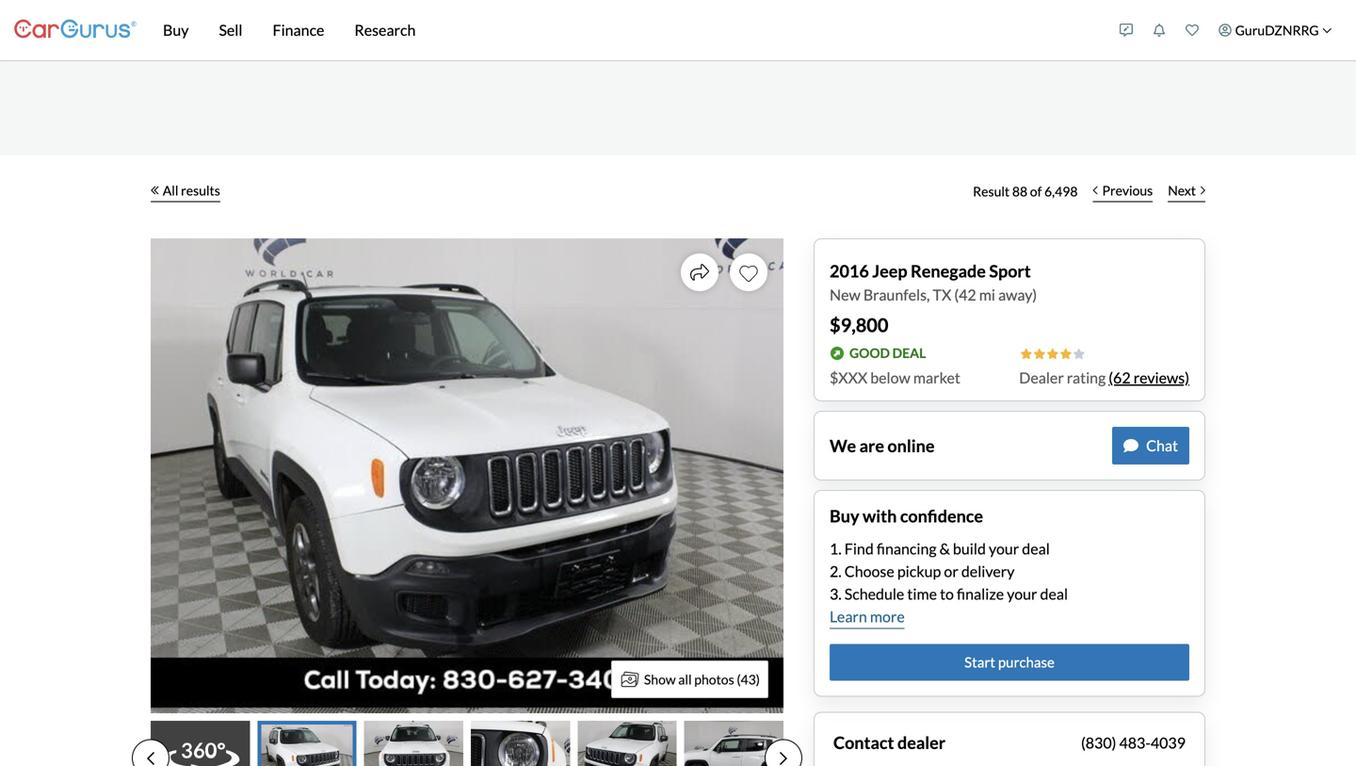 Task type: locate. For each thing, give the bounding box(es) containing it.
start
[[965, 654, 996, 670]]

mi
[[980, 285, 996, 304]]

more
[[870, 607, 905, 626]]

4039
[[1151, 733, 1186, 752]]

finalize
[[957, 585, 1005, 603]]

results
[[181, 182, 220, 198]]

1 vertical spatial your
[[1007, 585, 1038, 603]]

chevron left image
[[1093, 186, 1098, 195]]

chat
[[1147, 436, 1179, 455]]

contact
[[834, 732, 895, 753]]

buy button
[[148, 0, 204, 60]]

deal right build
[[1023, 540, 1050, 558]]

are
[[860, 435, 885, 456]]

(43)
[[737, 671, 760, 687]]

(830)
[[1082, 733, 1117, 752]]

braunfels,
[[864, 285, 930, 304]]

0 vertical spatial buy
[[163, 21, 189, 39]]

next link
[[1161, 171, 1214, 212]]

tab list
[[132, 721, 803, 766]]

dealer
[[898, 732, 946, 753]]

view vehicle photo 6 image
[[685, 721, 784, 766]]

1 vertical spatial buy
[[830, 505, 860, 526]]

show all photos (43)
[[644, 671, 760, 687]]

sell
[[219, 21, 243, 39]]

next
[[1169, 182, 1197, 198]]

finance
[[273, 21, 325, 39]]

chevron right image
[[1201, 186, 1206, 195]]

to
[[940, 585, 954, 603]]

of
[[1031, 183, 1042, 199]]

open notifications image
[[1153, 24, 1167, 37]]

2016
[[830, 261, 869, 281]]

deal
[[893, 345, 927, 361]]

(62
[[1109, 368, 1131, 387]]

result
[[973, 183, 1010, 199]]

prev page image
[[147, 751, 155, 766]]

gurudznrrg button
[[1209, 4, 1343, 57]]

deal up the purchase
[[1041, 585, 1069, 603]]

gurudznrrg menu
[[1111, 4, 1343, 57]]

buy
[[163, 21, 189, 39], [830, 505, 860, 526]]

financing
[[877, 540, 937, 558]]

buy left sell
[[163, 21, 189, 39]]

menu bar containing buy
[[137, 0, 1111, 60]]

chat button
[[1113, 427, 1190, 465]]

previous link
[[1086, 171, 1161, 212]]

your
[[989, 540, 1020, 558], [1007, 585, 1038, 603]]

comment image
[[1124, 438, 1139, 453]]

photos
[[695, 671, 735, 687]]

menu bar
[[137, 0, 1111, 60]]

dealer
[[1020, 368, 1064, 387]]

chevron double left image
[[151, 186, 159, 195]]

start purchase button
[[830, 644, 1190, 681]]

good
[[850, 345, 890, 361]]

below
[[871, 368, 911, 387]]

result 88 of 6,498
[[973, 183, 1078, 199]]

sport
[[990, 261, 1031, 281]]

show
[[644, 671, 676, 687]]

good deal
[[850, 345, 927, 361]]

deal
[[1023, 540, 1050, 558], [1041, 585, 1069, 603]]

contact dealer
[[834, 732, 946, 753]]

time
[[908, 585, 937, 603]]

buy left with
[[830, 505, 860, 526]]

0 horizontal spatial buy
[[163, 21, 189, 39]]

delivery
[[962, 562, 1015, 580]]

share image
[[691, 263, 709, 282]]

your down delivery
[[1007, 585, 1038, 603]]

vehicle full photo image
[[151, 238, 784, 713]]

1 horizontal spatial buy
[[830, 505, 860, 526]]

cargurus logo homepage link link
[[14, 3, 137, 57]]

gurudznrrg
[[1236, 22, 1320, 38]]

previous
[[1103, 182, 1153, 198]]

buy inside popup button
[[163, 21, 189, 39]]

research
[[355, 21, 416, 39]]

learn more link
[[830, 605, 905, 629]]

cargurus logo homepage link image
[[14, 3, 137, 57]]

all results
[[163, 182, 220, 198]]

your up delivery
[[989, 540, 1020, 558]]

6,498
[[1045, 183, 1078, 199]]

jeep
[[873, 261, 908, 281]]

gurudznrrg menu item
[[1209, 4, 1343, 57]]



Task type: describe. For each thing, give the bounding box(es) containing it.
show all photos (43) link
[[611, 660, 769, 698]]

0 vertical spatial your
[[989, 540, 1020, 558]]

with
[[863, 505, 897, 526]]

we are online
[[830, 435, 935, 456]]

saved cars image
[[1186, 24, 1200, 37]]

dealer rating (62 reviews)
[[1020, 368, 1190, 387]]

(830) 483-4039
[[1082, 733, 1186, 752]]

view vehicle photo 4 image
[[471, 721, 570, 766]]

$xxx below market
[[830, 368, 961, 387]]

learn
[[830, 607, 868, 626]]

pickup
[[898, 562, 942, 580]]

483-
[[1120, 733, 1151, 752]]

88
[[1013, 183, 1028, 199]]

all results link
[[151, 171, 220, 212]]

tx
[[933, 285, 952, 304]]

build
[[953, 540, 986, 558]]

&
[[940, 540, 951, 558]]

buy for buy
[[163, 21, 189, 39]]

buy with confidence
[[830, 505, 984, 526]]

choose
[[845, 562, 895, 580]]

$9,800
[[830, 314, 889, 336]]

reviews)
[[1134, 368, 1190, 387]]

away)
[[999, 285, 1038, 304]]

view vehicle photo 5 image
[[578, 721, 677, 766]]

online
[[888, 435, 935, 456]]

new
[[830, 285, 861, 304]]

buy for buy with confidence
[[830, 505, 860, 526]]

1 vertical spatial deal
[[1041, 585, 1069, 603]]

renegade
[[911, 261, 986, 281]]

rating
[[1067, 368, 1106, 387]]

view vehicle photo 3 image
[[364, 721, 464, 766]]

start purchase
[[965, 654, 1055, 670]]

research button
[[340, 0, 431, 60]]

user icon image
[[1219, 24, 1233, 37]]

$xxx
[[830, 368, 868, 387]]

find financing & build your deal choose pickup or delivery schedule time to finalize your deal learn more
[[830, 540, 1069, 626]]

finance button
[[258, 0, 340, 60]]

(42
[[955, 285, 977, 304]]

sell button
[[204, 0, 258, 60]]

or
[[944, 562, 959, 580]]

0 vertical spatial deal
[[1023, 540, 1050, 558]]

market
[[914, 368, 961, 387]]

confidence
[[901, 505, 984, 526]]

chevron down image
[[1323, 25, 1333, 35]]

all
[[163, 182, 178, 198]]

view vehicle photo 2 image
[[258, 721, 357, 766]]

purchase
[[999, 654, 1055, 670]]

we
[[830, 435, 857, 456]]

2016 jeep renegade sport new braunfels, tx (42 mi away)
[[830, 261, 1038, 304]]

(62 reviews) button
[[1109, 367, 1190, 389]]

find
[[845, 540, 874, 558]]

next page image
[[780, 751, 788, 766]]

view vehicle photo 1 image
[[151, 721, 250, 766]]

schedule
[[845, 585, 905, 603]]

add a car review image
[[1120, 24, 1134, 37]]

all
[[679, 671, 692, 687]]



Task type: vqa. For each thing, say whether or not it's contained in the screenshot.
"instead"
no



